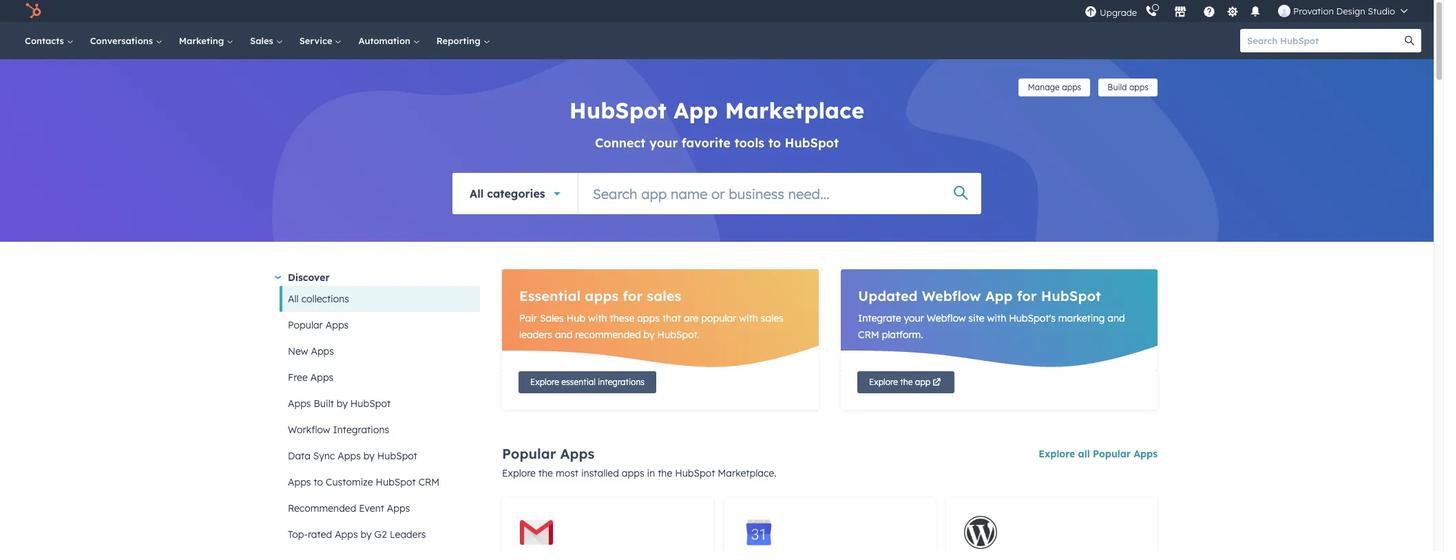 Task type: locate. For each thing, give the bounding box(es) containing it.
apps built by hubspot link
[[280, 391, 480, 417]]

apps for manage
[[1062, 82, 1082, 92]]

all inside popup button
[[470, 186, 484, 200]]

popular apps down all collections
[[288, 319, 349, 331]]

1 horizontal spatial with
[[739, 312, 758, 324]]

new apps link
[[280, 338, 480, 364]]

apps right new
[[311, 345, 334, 358]]

apps left in
[[622, 467, 645, 479]]

1 horizontal spatial and
[[1108, 312, 1125, 324]]

0 horizontal spatial all
[[288, 293, 299, 305]]

customize
[[326, 476, 373, 488]]

webflow
[[922, 287, 981, 305], [927, 312, 966, 324]]

popular up most on the bottom of the page
[[502, 445, 556, 462]]

menu
[[1084, 0, 1418, 22]]

recommended event apps link
[[280, 495, 480, 522]]

hubspot up the connect
[[570, 96, 667, 124]]

app up the favorite
[[674, 96, 718, 124]]

sales down essential on the bottom of the page
[[540, 312, 564, 324]]

recommended event apps
[[288, 502, 410, 515]]

0 horizontal spatial crm
[[419, 476, 440, 488]]

your for favorite
[[650, 135, 678, 151]]

with right popular
[[739, 312, 758, 324]]

connect your favorite tools to hubspot
[[595, 135, 839, 151]]

1 vertical spatial sales
[[540, 312, 564, 324]]

1 horizontal spatial your
[[904, 312, 924, 324]]

your left the favorite
[[650, 135, 678, 151]]

1 horizontal spatial sales
[[761, 312, 784, 324]]

popular
[[702, 312, 737, 324]]

0 vertical spatial all
[[470, 186, 484, 200]]

all collections
[[288, 293, 349, 305]]

and inside pair sales hub with these apps that are popular with sales leaders and recommended by hubspot.
[[555, 329, 573, 341]]

sales left service
[[250, 35, 276, 46]]

the left most on the bottom of the page
[[539, 467, 553, 479]]

explore inside button
[[869, 377, 898, 387]]

explore essential integrations button
[[519, 371, 657, 393]]

0 vertical spatial and
[[1108, 312, 1125, 324]]

explore for explore the app
[[869, 377, 898, 387]]

sales right popular
[[761, 312, 784, 324]]

app up 'integrate your webflow site with hubspot's marketing and crm platform.'
[[986, 287, 1013, 305]]

workflow
[[288, 424, 330, 436]]

your inside 'integrate your webflow site with hubspot's marketing and crm platform.'
[[904, 312, 924, 324]]

with up 'recommended'
[[588, 312, 607, 324]]

james peterson image
[[1279, 5, 1291, 17]]

0 horizontal spatial popular apps
[[288, 319, 349, 331]]

discover
[[288, 271, 330, 284]]

0 horizontal spatial with
[[588, 312, 607, 324]]

new apps
[[288, 345, 334, 358]]

build
[[1108, 82, 1127, 92]]

crm up recommended event apps link
[[419, 476, 440, 488]]

by left hubspot.
[[644, 329, 655, 341]]

to inside apps to customize hubspot crm link
[[314, 476, 323, 488]]

the inside button
[[901, 377, 913, 387]]

the for most
[[539, 467, 553, 479]]

with
[[588, 312, 607, 324], [739, 312, 758, 324], [988, 312, 1007, 324]]

apps up most on the bottom of the page
[[560, 445, 595, 462]]

explore essential integrations
[[530, 377, 645, 387]]

service link
[[291, 22, 350, 59]]

1 vertical spatial webflow
[[927, 312, 966, 324]]

apps right all
[[1134, 448, 1158, 460]]

1 vertical spatial and
[[555, 329, 573, 341]]

search button
[[1399, 29, 1422, 52]]

crm
[[858, 329, 880, 341], [419, 476, 440, 488]]

apps inside 'link'
[[335, 528, 358, 541]]

0 vertical spatial to
[[769, 135, 781, 151]]

hubspot up recommended event apps link
[[376, 476, 416, 488]]

recommended
[[288, 502, 356, 515]]

hubspot up workflow integrations link
[[351, 398, 391, 410]]

0 vertical spatial app
[[674, 96, 718, 124]]

favorite
[[682, 135, 731, 151]]

0 horizontal spatial and
[[555, 329, 573, 341]]

apps down data
[[288, 476, 311, 488]]

the right in
[[658, 467, 673, 479]]

apps right manage
[[1062, 82, 1082, 92]]

provation design studio button
[[1270, 0, 1416, 22]]

apps down collections
[[326, 319, 349, 331]]

0 vertical spatial sales
[[647, 287, 682, 305]]

all left categories at the left top of the page
[[470, 186, 484, 200]]

explore left most on the bottom of the page
[[502, 467, 536, 479]]

apps down the recommended event apps
[[335, 528, 358, 541]]

webflow inside 'integrate your webflow site with hubspot's marketing and crm platform.'
[[927, 312, 966, 324]]

all down discover
[[288, 293, 299, 305]]

3 with from the left
[[988, 312, 1007, 324]]

0 vertical spatial your
[[650, 135, 678, 151]]

caret image
[[275, 276, 281, 279]]

and down hub
[[555, 329, 573, 341]]

hubspot up marketing
[[1041, 287, 1102, 305]]

essential apps for sales
[[519, 287, 682, 305]]

1 horizontal spatial app
[[986, 287, 1013, 305]]

hubspot image
[[25, 3, 41, 19]]

1 horizontal spatial popular
[[502, 445, 556, 462]]

most
[[556, 467, 579, 479]]

hubspot
[[570, 96, 667, 124], [785, 135, 839, 151], [1041, 287, 1102, 305], [351, 398, 391, 410], [377, 450, 418, 462], [675, 467, 715, 479], [376, 476, 416, 488]]

data
[[288, 450, 311, 462]]

2 horizontal spatial with
[[988, 312, 1007, 324]]

workflow integrations link
[[280, 417, 480, 443]]

are
[[684, 312, 699, 324]]

by inside 'link'
[[361, 528, 372, 541]]

popular apps up most on the bottom of the page
[[502, 445, 595, 462]]

1 horizontal spatial all
[[470, 186, 484, 200]]

to right tools
[[769, 135, 781, 151]]

explore the most installed apps in the hubspot marketplace.
[[502, 467, 777, 479]]

Search HubSpot search field
[[1241, 29, 1410, 52]]

apps to customize hubspot crm
[[288, 476, 440, 488]]

updated webflow app for hubspot
[[858, 287, 1102, 305]]

popular up new apps
[[288, 319, 323, 331]]

build apps link
[[1099, 79, 1158, 96]]

explore for explore the most installed apps in the hubspot marketplace.
[[502, 467, 536, 479]]

all categories
[[470, 186, 545, 200]]

1 vertical spatial crm
[[419, 476, 440, 488]]

automation
[[359, 35, 413, 46]]

1 vertical spatial popular apps
[[502, 445, 595, 462]]

event
[[359, 502, 384, 515]]

0 vertical spatial crm
[[858, 329, 880, 341]]

apps
[[326, 319, 349, 331], [311, 345, 334, 358], [311, 371, 334, 384], [288, 398, 311, 410], [560, 445, 595, 462], [1134, 448, 1158, 460], [338, 450, 361, 462], [288, 476, 311, 488], [387, 502, 410, 515], [335, 528, 358, 541]]

the
[[901, 377, 913, 387], [539, 467, 553, 479], [658, 467, 673, 479]]

apps
[[1062, 82, 1082, 92], [1130, 82, 1149, 92], [585, 287, 619, 305], [637, 312, 660, 324], [622, 467, 645, 479]]

manage apps link
[[1019, 79, 1091, 96]]

your
[[650, 135, 678, 151], [904, 312, 924, 324]]

explore inside 'button'
[[530, 377, 559, 387]]

and right marketing
[[1108, 312, 1125, 324]]

0 horizontal spatial to
[[314, 476, 323, 488]]

conversations link
[[82, 22, 171, 59]]

1 horizontal spatial the
[[658, 467, 673, 479]]

hubspot's
[[1009, 312, 1056, 324]]

with right site
[[988, 312, 1007, 324]]

reporting link
[[428, 22, 498, 59]]

sales
[[250, 35, 276, 46], [540, 312, 564, 324]]

crm down integrate
[[858, 329, 880, 341]]

1 vertical spatial all
[[288, 293, 299, 305]]

0 vertical spatial popular apps
[[288, 319, 349, 331]]

for up these
[[623, 287, 643, 305]]

notifications image
[[1250, 6, 1262, 19]]

explore
[[530, 377, 559, 387], [869, 377, 898, 387], [1039, 448, 1076, 460], [502, 467, 536, 479]]

crm inside 'integrate your webflow site with hubspot's marketing and crm platform.'
[[858, 329, 880, 341]]

explore left all
[[1039, 448, 1076, 460]]

provation
[[1294, 6, 1334, 17]]

0 horizontal spatial for
[[623, 287, 643, 305]]

the left app
[[901, 377, 913, 387]]

1 vertical spatial app
[[986, 287, 1013, 305]]

apps right build
[[1130, 82, 1149, 92]]

0 horizontal spatial sales
[[647, 287, 682, 305]]

marketing
[[179, 35, 227, 46]]

for
[[623, 287, 643, 305], [1017, 287, 1037, 305]]

explore left app
[[869, 377, 898, 387]]

explore left 'essential'
[[530, 377, 559, 387]]

all for all collections
[[288, 293, 299, 305]]

1 horizontal spatial to
[[769, 135, 781, 151]]

and
[[1108, 312, 1125, 324], [555, 329, 573, 341]]

0 horizontal spatial popular
[[288, 319, 323, 331]]

platform.
[[882, 329, 924, 341]]

1 vertical spatial sales
[[761, 312, 784, 324]]

1 horizontal spatial for
[[1017, 287, 1037, 305]]

free apps link
[[280, 364, 480, 391]]

integrations
[[333, 424, 389, 436]]

app
[[674, 96, 718, 124], [986, 287, 1013, 305]]

1 vertical spatial to
[[314, 476, 323, 488]]

marketing
[[1059, 312, 1105, 324]]

sales up that
[[647, 287, 682, 305]]

popular right all
[[1093, 448, 1131, 460]]

apps left that
[[637, 312, 660, 324]]

1 horizontal spatial sales
[[540, 312, 564, 324]]

by
[[644, 329, 655, 341], [337, 398, 348, 410], [364, 450, 375, 462], [361, 528, 372, 541]]

0 horizontal spatial app
[[674, 96, 718, 124]]

in
[[647, 467, 655, 479]]

to up 'recommended'
[[314, 476, 323, 488]]

webflow left site
[[927, 312, 966, 324]]

apps right free at the left bottom of page
[[311, 371, 334, 384]]

1 vertical spatial your
[[904, 312, 924, 324]]

your up platform.
[[904, 312, 924, 324]]

0 horizontal spatial sales
[[250, 35, 276, 46]]

for up hubspot's
[[1017, 287, 1037, 305]]

the for app
[[901, 377, 913, 387]]

your for webflow
[[904, 312, 924, 324]]

marketplaces button
[[1166, 0, 1195, 22]]

apps up these
[[585, 287, 619, 305]]

0 horizontal spatial the
[[539, 467, 553, 479]]

sync
[[313, 450, 335, 462]]

1 horizontal spatial crm
[[858, 329, 880, 341]]

by left g2 at left
[[361, 528, 372, 541]]

webflow up site
[[922, 287, 981, 305]]

0 horizontal spatial your
[[650, 135, 678, 151]]

manage
[[1028, 82, 1060, 92]]

2 horizontal spatial the
[[901, 377, 913, 387]]

apps left built
[[288, 398, 311, 410]]

discover button
[[275, 269, 480, 286]]



Task type: vqa. For each thing, say whether or not it's contained in the screenshot.
close Image
no



Task type: describe. For each thing, give the bounding box(es) containing it.
0 vertical spatial webflow
[[922, 287, 981, 305]]

that
[[663, 312, 681, 324]]

leaders
[[390, 528, 426, 541]]

marketplace.
[[718, 467, 777, 479]]

build apps
[[1108, 82, 1149, 92]]

notifications button
[[1244, 0, 1268, 22]]

conversations
[[90, 35, 156, 46]]

settings link
[[1224, 4, 1241, 18]]

integrate your webflow site with hubspot's marketing and crm platform.
[[858, 312, 1125, 341]]

Search app name or business need... search field
[[578, 173, 982, 214]]

upgrade
[[1100, 7, 1137, 18]]

manage apps
[[1028, 82, 1082, 92]]

help image
[[1204, 6, 1216, 19]]

explore for explore essential integrations
[[530, 377, 559, 387]]

with inside 'integrate your webflow site with hubspot's marketing and crm platform.'
[[988, 312, 1007, 324]]

hubspot app marketplace link
[[570, 96, 865, 124]]

help button
[[1198, 0, 1222, 22]]

reporting
[[437, 35, 483, 46]]

all categories button
[[453, 173, 578, 214]]

marketplace
[[725, 96, 865, 124]]

calling icon image
[[1146, 6, 1158, 18]]

installed
[[581, 467, 619, 479]]

hub
[[567, 312, 586, 324]]

calling icon button
[[1140, 2, 1164, 20]]

tools
[[735, 135, 765, 151]]

all
[[1079, 448, 1090, 460]]

site
[[969, 312, 985, 324]]

essential
[[519, 287, 581, 305]]

search image
[[1405, 36, 1415, 45]]

collections
[[301, 293, 349, 305]]

hubspot app marketplace
[[570, 96, 865, 124]]

apps inside pair sales hub with these apps that are popular with sales leaders and recommended by hubspot.
[[637, 312, 660, 324]]

hubspot down marketplace
[[785, 135, 839, 151]]

settings image
[[1227, 6, 1239, 18]]

sales inside pair sales hub with these apps that are popular with sales leaders and recommended by hubspot.
[[761, 312, 784, 324]]

1 for from the left
[[623, 287, 643, 305]]

explore all popular apps
[[1039, 448, 1158, 460]]

hubspot.
[[658, 329, 700, 341]]

data sync apps by hubspot link
[[280, 443, 480, 469]]

apps to customize hubspot crm link
[[280, 469, 480, 495]]

apps right sync
[[338, 450, 361, 462]]

pair
[[519, 312, 537, 324]]

popular apps link
[[280, 312, 480, 338]]

contacts
[[25, 35, 67, 46]]

data sync apps by hubspot
[[288, 450, 418, 462]]

apps for build
[[1130, 82, 1149, 92]]

by up apps to customize hubspot crm
[[364, 450, 375, 462]]

1 with from the left
[[588, 312, 607, 324]]

by inside pair sales hub with these apps that are popular with sales leaders and recommended by hubspot.
[[644, 329, 655, 341]]

updated
[[858, 287, 918, 305]]

service
[[299, 35, 335, 46]]

automation link
[[350, 22, 428, 59]]

rated
[[308, 528, 332, 541]]

2 for from the left
[[1017, 287, 1037, 305]]

explore for explore all popular apps
[[1039, 448, 1076, 460]]

sales inside pair sales hub with these apps that are popular with sales leaders and recommended by hubspot.
[[540, 312, 564, 324]]

recommended
[[575, 329, 641, 341]]

apps right event
[[387, 502, 410, 515]]

app
[[915, 377, 931, 387]]

pair sales hub with these apps that are popular with sales leaders and recommended by hubspot.
[[519, 312, 784, 341]]

all collections link
[[280, 286, 480, 312]]

connect
[[595, 135, 646, 151]]

apps for essential
[[585, 287, 619, 305]]

free apps
[[288, 371, 334, 384]]

top-
[[288, 528, 308, 541]]

hubspot link
[[17, 3, 52, 19]]

by right built
[[337, 398, 348, 410]]

2 with from the left
[[739, 312, 758, 324]]

hubspot down workflow integrations link
[[377, 450, 418, 462]]

0 vertical spatial sales
[[250, 35, 276, 46]]

essential
[[562, 377, 596, 387]]

studio
[[1368, 6, 1396, 17]]

hubspot right in
[[675, 467, 715, 479]]

integrations
[[598, 377, 645, 387]]

free
[[288, 371, 308, 384]]

1 horizontal spatial popular apps
[[502, 445, 595, 462]]

new
[[288, 345, 308, 358]]

menu containing provation design studio
[[1084, 0, 1418, 22]]

sales link
[[242, 22, 291, 59]]

built
[[314, 398, 334, 410]]

marketing link
[[171, 22, 242, 59]]

provation design studio
[[1294, 6, 1396, 17]]

upgrade image
[[1085, 6, 1098, 18]]

top-rated apps by g2 leaders link
[[280, 522, 480, 548]]

these
[[610, 312, 635, 324]]

and inside 'integrate your webflow site with hubspot's marketing and crm platform.'
[[1108, 312, 1125, 324]]

top-rated apps by g2 leaders
[[288, 528, 426, 541]]

explore the app button
[[858, 371, 955, 393]]

explore the app
[[869, 377, 931, 387]]

contacts link
[[17, 22, 82, 59]]

design
[[1337, 6, 1366, 17]]

all for all categories
[[470, 186, 484, 200]]

workflow integrations
[[288, 424, 389, 436]]

leaders
[[519, 329, 553, 341]]

g2
[[374, 528, 387, 541]]

marketplaces image
[[1175, 6, 1187, 19]]

2 horizontal spatial popular
[[1093, 448, 1131, 460]]

categories
[[487, 186, 545, 200]]



